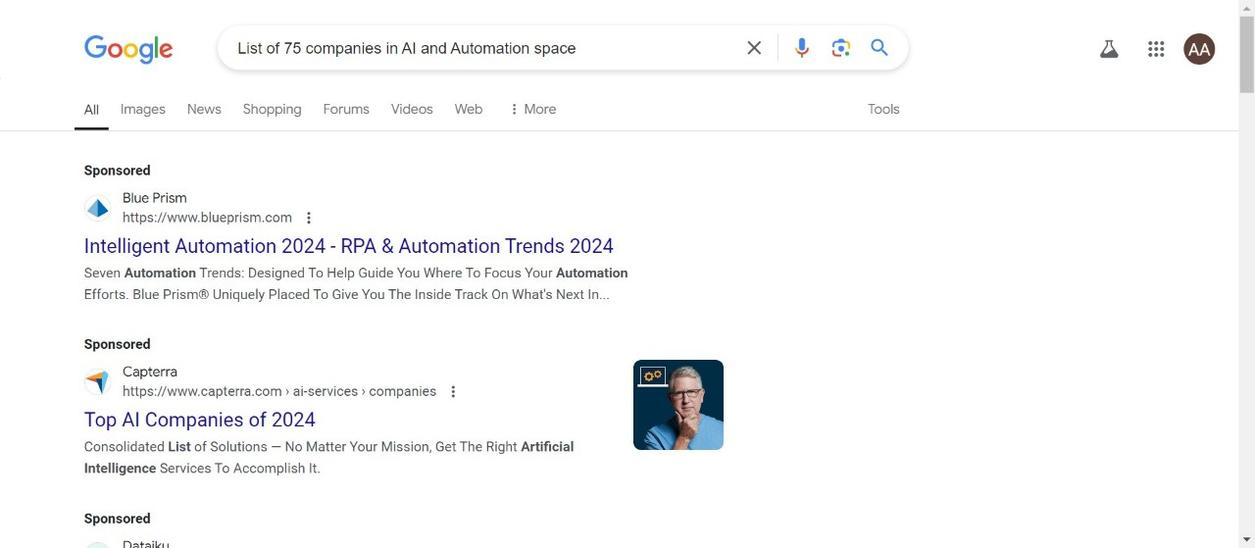 Task type: describe. For each thing, give the bounding box(es) containing it.
search labs image
[[1098, 37, 1121, 61]]



Task type: vqa. For each thing, say whether or not it's contained in the screenshot.
search by image
yes



Task type: locate. For each thing, give the bounding box(es) containing it.
go to google home image
[[84, 35, 174, 65]]

search by image image
[[830, 36, 853, 59]]

None search field
[[60, 24, 928, 70]]

search by voice image
[[790, 36, 814, 59]]

list
[[74, 86, 564, 130]]

image from capterra.com image
[[633, 360, 723, 450]]

ads region
[[84, 160, 723, 548]]

None text field
[[123, 209, 292, 226], [123, 383, 437, 400], [123, 209, 292, 226], [123, 383, 437, 400]]

Search text field
[[238, 26, 731, 69]]

list item
[[74, 86, 109, 130]]



